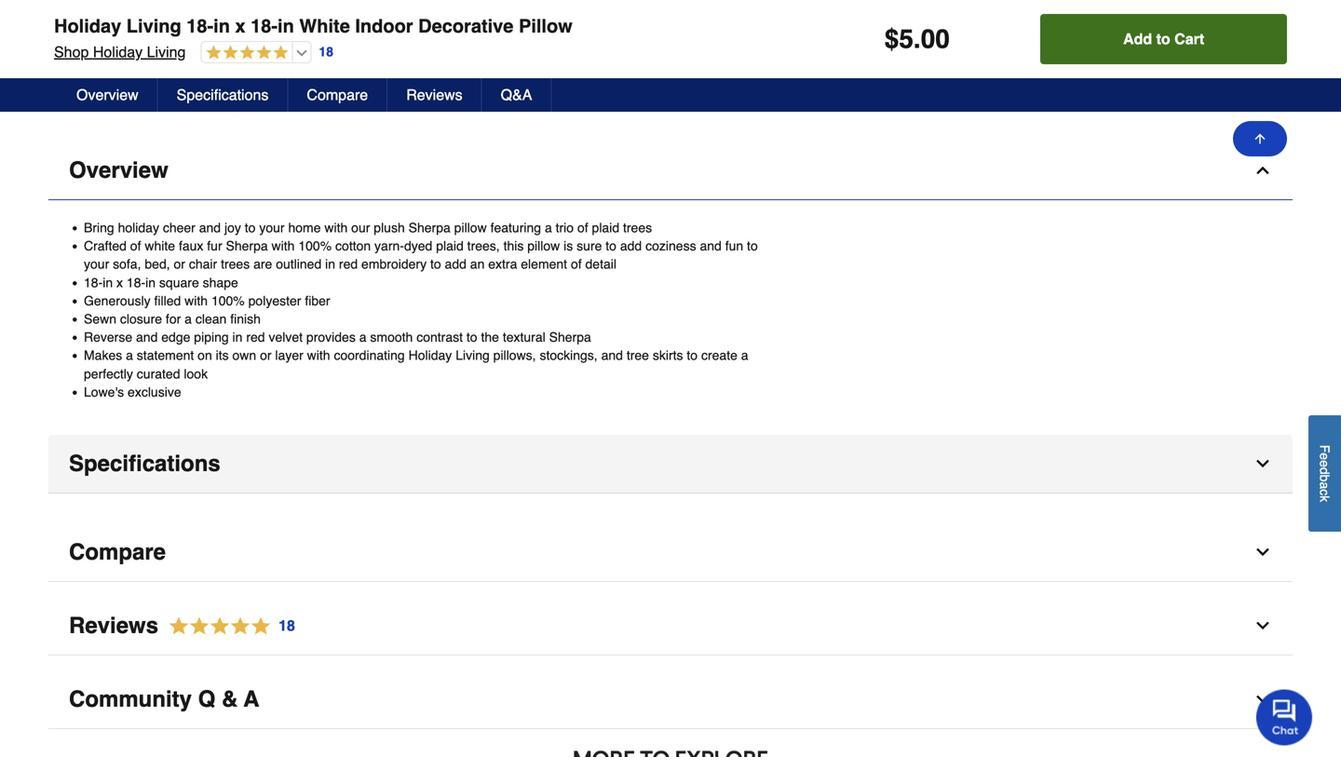 Task type: describe. For each thing, give the bounding box(es) containing it.
indoor
[[355, 15, 413, 37]]

pillow
[[519, 15, 573, 37]]

an
[[470, 257, 485, 272]]

to right skirts
[[687, 348, 698, 363]]

shape
[[203, 275, 238, 290]]

lowe's
[[84, 385, 124, 399]]

5 list item
[[50, 0, 252, 101]]

makes
[[84, 348, 122, 363]]

a inside button
[[1317, 482, 1332, 489]]

47 link
[[541, 0, 742, 101]]

and up fur
[[199, 220, 221, 235]]

0 vertical spatial specifications button
[[158, 78, 288, 112]]

0 vertical spatial overview button
[[58, 78, 158, 112]]

our
[[351, 220, 370, 235]]

a right makes
[[126, 348, 133, 363]]

are
[[253, 257, 272, 272]]

stockings,
[[540, 348, 598, 363]]

f e e d b a c k
[[1317, 445, 1332, 502]]

q
[[198, 686, 215, 712]]

1 vertical spatial plaid
[[436, 239, 464, 253]]

&
[[222, 686, 238, 712]]

sure
[[577, 239, 602, 253]]

0 vertical spatial add
[[620, 239, 642, 253]]

sofa,
[[113, 257, 141, 272]]

clean
[[195, 312, 227, 326]]

embroidery
[[361, 257, 427, 272]]

00
[[921, 24, 950, 54]]

chevron down image for community q & a
[[1254, 690, 1272, 709]]

$ for $ 5 .00
[[50, 50, 57, 64]]

$19.98 save $ 14.98
[[50, 77, 141, 90]]

extra
[[488, 257, 517, 272]]

14.98
[[116, 77, 141, 90]]

add to cart button
[[1041, 14, 1287, 64]]

the
[[481, 330, 499, 345]]

contrast
[[417, 330, 463, 345]]

$11.09 save $ 1.30
[[295, 77, 382, 90]]

with left our
[[324, 220, 348, 235]]

chevron down image for compare
[[1254, 543, 1272, 562]]

chevron down image
[[1254, 454, 1272, 473]]

edge
[[161, 330, 190, 345]]

decorative
[[418, 15, 514, 37]]

5 for .00
[[57, 47, 69, 75]]

joy
[[224, 220, 241, 235]]

1 vertical spatial your
[[84, 257, 109, 272]]

own
[[232, 348, 256, 363]]

velvet
[[269, 330, 303, 345]]

47 list item
[[541, 0, 742, 101]]

1 horizontal spatial or
[[260, 348, 272, 363]]

chevron down image for reviews
[[1254, 616, 1272, 635]]

$ 5 . 00
[[885, 24, 950, 54]]

white
[[145, 239, 175, 253]]

reviews button
[[388, 78, 482, 112]]

is
[[564, 239, 573, 253]]

pillows,
[[493, 348, 536, 363]]

save for 9
[[328, 77, 353, 90]]

b
[[1317, 475, 1332, 482]]

$ 5 .00
[[50, 47, 85, 75]]

tree
[[627, 348, 649, 363]]

save for 5
[[82, 77, 107, 90]]

1 vertical spatial overview button
[[48, 142, 1293, 200]]

1 horizontal spatial trees
[[623, 220, 652, 235]]

shop
[[54, 43, 89, 61]]

curated
[[137, 366, 180, 381]]

arrow up image
[[1253, 131, 1268, 146]]

f e e d b a c k button
[[1309, 415, 1341, 532]]

fur
[[207, 239, 222, 253]]

0 vertical spatial your
[[259, 220, 285, 235]]

smooth
[[370, 330, 413, 345]]

for
[[166, 312, 181, 326]]

community
[[69, 686, 192, 712]]

2 vertical spatial of
[[571, 257, 582, 272]]

0 horizontal spatial or
[[174, 257, 185, 272]]

0 vertical spatial specifications
[[177, 86, 269, 103]]

0 vertical spatial overview
[[76, 86, 138, 103]]

d
[[1317, 467, 1332, 475]]

white
[[299, 15, 350, 37]]

a up coordinating
[[359, 330, 367, 345]]

home
[[288, 220, 321, 235]]

.
[[914, 24, 921, 54]]

and left "fun"
[[700, 239, 722, 253]]

holiday inside bring holiday cheer and joy to your home with our plush sherpa pillow featuring a trio of plaid trees crafted of white faux fur sherpa with 100% cotton yarn-dyed plaid trees, this pillow is sure to add coziness and fun to your sofa, bed, or chair trees are outlined in red embroidery to add an extra element of detail 18-in x 18-in square shape generously filled with 100% polyester fiber sewn closure for a clean finish reverse and edge piping in red velvet provides a smooth contrast to the textural sherpa makes a statement on its own or layer with coordinating holiday living pillows, stockings, and tree skirts to create a perfectly curated look lowe's exclusive
[[409, 348, 452, 363]]

skirts
[[653, 348, 683, 363]]

trio
[[556, 220, 574, 235]]

0 vertical spatial 18
[[319, 44, 333, 59]]

1 vertical spatial of
[[130, 239, 141, 253]]

perfectly
[[84, 366, 133, 381]]

layer
[[275, 348, 303, 363]]

0 vertical spatial x
[[235, 15, 246, 37]]

5 stars image containing 18
[[158, 614, 296, 639]]

filled
[[154, 293, 181, 308]]

chevron up image
[[1254, 161, 1272, 180]]

q&a
[[501, 86, 532, 103]]

holiday
[[118, 220, 159, 235]]

holiday living 18-in x 18-in white indoor decorative pillow
[[54, 15, 573, 37]]

its
[[216, 348, 229, 363]]

coordinating
[[334, 348, 405, 363]]

1 vertical spatial overview
[[69, 157, 168, 183]]

fiber
[[305, 293, 330, 308]]

k
[[1317, 496, 1332, 502]]

f
[[1317, 445, 1332, 453]]

with up outlined
[[272, 239, 295, 253]]

chat invite button image
[[1256, 689, 1313, 746]]

1 vertical spatial specifications button
[[48, 435, 1293, 494]]

c
[[1317, 489, 1332, 496]]

chair
[[189, 257, 217, 272]]

sewn
[[84, 312, 116, 326]]

0 vertical spatial 100%
[[298, 239, 332, 253]]



Task type: vqa. For each thing, say whether or not it's contained in the screenshot.
top #
no



Task type: locate. For each thing, give the bounding box(es) containing it.
this
[[503, 239, 524, 253]]

1 vertical spatial living
[[147, 43, 186, 61]]

3 chevron down image from the top
[[1254, 690, 1272, 709]]

a
[[545, 220, 552, 235], [185, 312, 192, 326], [359, 330, 367, 345], [126, 348, 133, 363], [741, 348, 748, 363], [1317, 482, 1332, 489]]

trees,
[[467, 239, 500, 253]]

statement
[[137, 348, 194, 363]]

1 vertical spatial 5 stars image
[[158, 614, 296, 639]]

$ down shop holiday living
[[110, 77, 116, 90]]

sherpa
[[409, 220, 451, 235], [226, 239, 268, 253], [549, 330, 591, 345]]

holiday up the shop
[[54, 15, 121, 37]]

and left the tree
[[601, 348, 623, 363]]

1 vertical spatial 18
[[279, 617, 295, 634]]

x inside bring holiday cheer and joy to your home with our plush sherpa pillow featuring a trio of plaid trees crafted of white faux fur sherpa with 100% cotton yarn-dyed plaid trees, this pillow is sure to add coziness and fun to your sofa, bed, or chair trees are outlined in red embroidery to add an extra element of detail 18-in x 18-in square shape generously filled with 100% polyester fiber sewn closure for a clean finish reverse and edge piping in red velvet provides a smooth contrast to the textural sherpa makes a statement on its own or layer with coordinating holiday living pillows, stockings, and tree skirts to create a perfectly curated look lowe's exclusive
[[116, 275, 123, 290]]

18-
[[186, 15, 213, 37], [251, 15, 278, 37], [84, 275, 103, 290], [127, 275, 145, 290]]

0 horizontal spatial compare
[[69, 539, 166, 565]]

polyester
[[248, 293, 301, 308]]

red down cotton
[[339, 257, 358, 272]]

1.30
[[362, 77, 382, 90]]

$ 9 .79
[[295, 47, 328, 75]]

5 stars image up &
[[158, 614, 296, 639]]

$11.09
[[295, 77, 325, 90]]

2 chevron down image from the top
[[1254, 616, 1272, 635]]

$ left .79
[[295, 50, 302, 64]]

to
[[1156, 30, 1170, 47], [245, 220, 256, 235], [606, 239, 617, 253], [747, 239, 758, 253], [430, 257, 441, 272], [467, 330, 477, 345], [687, 348, 698, 363]]

piping
[[194, 330, 229, 345]]

living inside bring holiday cheer and joy to your home with our plush sherpa pillow featuring a trio of plaid trees crafted of white faux fur sherpa with 100% cotton yarn-dyed plaid trees, this pillow is sure to add coziness and fun to your sofa, bed, or chair trees are outlined in red embroidery to add an extra element of detail 18-in x 18-in square shape generously filled with 100% polyester fiber sewn closure for a clean finish reverse and edge piping in red velvet provides a smooth contrast to the textural sherpa makes a statement on its own or layer with coordinating holiday living pillows, stockings, and tree skirts to create a perfectly curated look lowe's exclusive
[[456, 348, 490, 363]]

cheer
[[163, 220, 195, 235]]

2 save from the left
[[328, 77, 353, 90]]

5 stars image left 9
[[202, 45, 288, 62]]

.79
[[314, 50, 328, 64]]

or right the own
[[260, 348, 272, 363]]

1 vertical spatial pillow
[[527, 239, 560, 253]]

1 vertical spatial add
[[445, 257, 467, 272]]

save inside 5 list item
[[82, 77, 107, 90]]

33 link
[[786, 0, 988, 101]]

overview button down shop holiday living
[[58, 78, 158, 112]]

2 vertical spatial living
[[456, 348, 490, 363]]

specifications left $11.09
[[177, 86, 269, 103]]

1 horizontal spatial 100%
[[298, 239, 332, 253]]

community q & a button
[[48, 671, 1293, 729]]

sherpa up the dyed
[[409, 220, 451, 235]]

100% down shape
[[211, 293, 245, 308]]

0 vertical spatial living
[[126, 15, 181, 37]]

holiday
[[54, 15, 121, 37], [93, 43, 143, 61], [409, 348, 452, 363]]

2 horizontal spatial sherpa
[[549, 330, 591, 345]]

reviews
[[406, 86, 463, 103], [69, 613, 158, 638]]

dyed
[[404, 239, 432, 253]]

to inside button
[[1156, 30, 1170, 47]]

33
[[792, 47, 817, 75]]

1 vertical spatial specifications
[[69, 451, 220, 476]]

0 horizontal spatial save
[[82, 77, 107, 90]]

1 vertical spatial holiday
[[93, 43, 143, 61]]

1 horizontal spatial x
[[235, 15, 246, 37]]

0 vertical spatial pillow
[[454, 220, 487, 235]]

0 horizontal spatial 5
[[57, 47, 69, 75]]

add left coziness
[[620, 239, 642, 253]]

0 vertical spatial chevron down image
[[1254, 543, 1272, 562]]

living up shop holiday living
[[126, 15, 181, 37]]

5 stars image
[[202, 45, 288, 62], [158, 614, 296, 639]]

e
[[1317, 453, 1332, 460], [1317, 460, 1332, 467]]

a right create
[[741, 348, 748, 363]]

save right $11.09
[[328, 77, 353, 90]]

1 horizontal spatial red
[[339, 257, 358, 272]]

$ for $ 5 . 00
[[885, 24, 899, 54]]

faux
[[179, 239, 203, 253]]

chevron down image
[[1254, 543, 1272, 562], [1254, 616, 1272, 635], [1254, 690, 1272, 709]]

provides
[[306, 330, 356, 345]]

x up generously
[[116, 275, 123, 290]]

overview down shop holiday living
[[76, 86, 138, 103]]

0 vertical spatial trees
[[623, 220, 652, 235]]

add to cart
[[1123, 30, 1204, 47]]

0 vertical spatial reviews
[[406, 86, 463, 103]]

square
[[159, 275, 199, 290]]

or
[[174, 257, 185, 272], [260, 348, 272, 363]]

0 horizontal spatial add
[[445, 257, 467, 272]]

to up detail
[[606, 239, 617, 253]]

sherpa down "joy"
[[226, 239, 268, 253]]

add left the an
[[445, 257, 467, 272]]

of down holiday on the left of page
[[130, 239, 141, 253]]

sherpa up stockings,
[[549, 330, 591, 345]]

0 horizontal spatial your
[[84, 257, 109, 272]]

coziness
[[646, 239, 696, 253]]

pillow up the element
[[527, 239, 560, 253]]

holiday down contrast
[[409, 348, 452, 363]]

$19.98
[[50, 77, 79, 90]]

and down closure
[[136, 330, 158, 345]]

1 horizontal spatial add
[[620, 239, 642, 253]]

0 vertical spatial plaid
[[592, 220, 619, 235]]

crafted
[[84, 239, 127, 253]]

1 vertical spatial red
[[246, 330, 265, 345]]

0 vertical spatial compare
[[307, 86, 368, 103]]

finish
[[230, 312, 261, 326]]

x left white
[[235, 15, 246, 37]]

detail
[[585, 257, 617, 272]]

18
[[319, 44, 333, 59], [279, 617, 295, 634]]

overview
[[76, 86, 138, 103], [69, 157, 168, 183]]

save
[[82, 77, 107, 90], [328, 77, 353, 90]]

of right trio
[[577, 220, 588, 235]]

plaid up sure
[[592, 220, 619, 235]]

0 horizontal spatial x
[[116, 275, 123, 290]]

1 vertical spatial sherpa
[[226, 239, 268, 253]]

0 vertical spatial 5 stars image
[[202, 45, 288, 62]]

reviews right 1.30
[[406, 86, 463, 103]]

0 vertical spatial of
[[577, 220, 588, 235]]

bed,
[[145, 257, 170, 272]]

1 horizontal spatial compare
[[307, 86, 368, 103]]

33 list item
[[786, 0, 988, 101]]

100% down home
[[298, 239, 332, 253]]

to down the dyed
[[430, 257, 441, 272]]

add
[[620, 239, 642, 253], [445, 257, 467, 272]]

1 vertical spatial chevron down image
[[1254, 616, 1272, 635]]

a
[[244, 686, 259, 712]]

1 vertical spatial 100%
[[211, 293, 245, 308]]

0 horizontal spatial trees
[[221, 257, 250, 272]]

1 e from the top
[[1317, 453, 1332, 460]]

1 horizontal spatial save
[[328, 77, 353, 90]]

reviews inside "button"
[[406, 86, 463, 103]]

overview button up coziness
[[48, 142, 1293, 200]]

reviews up community
[[69, 613, 158, 638]]

1 horizontal spatial reviews
[[406, 86, 463, 103]]

of down is
[[571, 257, 582, 272]]

save inside 9 list item
[[328, 77, 353, 90]]

0 vertical spatial red
[[339, 257, 358, 272]]

add
[[1123, 30, 1152, 47]]

0 vertical spatial holiday
[[54, 15, 121, 37]]

compare
[[307, 86, 368, 103], [69, 539, 166, 565]]

pillow
[[454, 220, 487, 235], [527, 239, 560, 253]]

e up d on the right
[[1317, 453, 1332, 460]]

q&a button
[[482, 78, 552, 112]]

plaid
[[592, 220, 619, 235], [436, 239, 464, 253]]

to right "joy"
[[245, 220, 256, 235]]

to left the
[[467, 330, 477, 345]]

5 for .
[[899, 24, 914, 54]]

living
[[126, 15, 181, 37], [147, 43, 186, 61], [456, 348, 490, 363]]

in
[[213, 15, 230, 37], [278, 15, 294, 37], [325, 257, 335, 272], [103, 275, 113, 290], [145, 275, 156, 290], [232, 330, 243, 345]]

pillow up trees,
[[454, 220, 487, 235]]

community q & a
[[69, 686, 259, 712]]

$ right $11.09
[[355, 77, 362, 90]]

1 horizontal spatial pillow
[[527, 239, 560, 253]]

save right $19.98
[[82, 77, 107, 90]]

holiday up the 14.98
[[93, 43, 143, 61]]

0 horizontal spatial sherpa
[[226, 239, 268, 253]]

5 left the 00
[[899, 24, 914, 54]]

specifications
[[177, 86, 269, 103], [69, 451, 220, 476]]

2 vertical spatial sherpa
[[549, 330, 591, 345]]

outlined
[[276, 257, 322, 272]]

1 vertical spatial compare
[[69, 539, 166, 565]]

a up the k
[[1317, 482, 1332, 489]]

1 horizontal spatial sherpa
[[409, 220, 451, 235]]

living right .00
[[147, 43, 186, 61]]

5 inside list item
[[57, 47, 69, 75]]

e up b
[[1317, 460, 1332, 467]]

cotton
[[335, 239, 371, 253]]

x
[[235, 15, 246, 37], [116, 275, 123, 290]]

compare for bottom compare button
[[69, 539, 166, 565]]

trees up shape
[[221, 257, 250, 272]]

reverse
[[84, 330, 132, 345]]

$ for $ 9 .79
[[295, 50, 302, 64]]

1 save from the left
[[82, 77, 107, 90]]

chevron down image inside compare button
[[1254, 543, 1272, 562]]

9 list item
[[295, 0, 497, 101]]

your down crafted
[[84, 257, 109, 272]]

0 horizontal spatial reviews
[[69, 613, 158, 638]]

look
[[184, 366, 208, 381]]

2 vertical spatial holiday
[[409, 348, 452, 363]]

specifications down exclusive
[[69, 451, 220, 476]]

element
[[521, 257, 567, 272]]

your left home
[[259, 220, 285, 235]]

$ inside '$ 5 .00'
[[50, 50, 57, 64]]

2 e from the top
[[1317, 460, 1332, 467]]

1 vertical spatial x
[[116, 275, 123, 290]]

2 vertical spatial chevron down image
[[1254, 690, 1272, 709]]

1 vertical spatial or
[[260, 348, 272, 363]]

living down the
[[456, 348, 490, 363]]

0 horizontal spatial red
[[246, 330, 265, 345]]

red down finish at the left of page
[[246, 330, 265, 345]]

featuring
[[490, 220, 541, 235]]

0 horizontal spatial plaid
[[436, 239, 464, 253]]

1 vertical spatial trees
[[221, 257, 250, 272]]

closure
[[120, 312, 162, 326]]

$ left .
[[885, 24, 899, 54]]

0 horizontal spatial 18
[[279, 617, 295, 634]]

$ inside $ 9 .79
[[295, 50, 302, 64]]

$
[[885, 24, 899, 54], [50, 50, 57, 64], [295, 50, 302, 64], [110, 77, 116, 90], [355, 77, 362, 90]]

with
[[324, 220, 348, 235], [272, 239, 295, 253], [185, 293, 208, 308], [307, 348, 330, 363]]

overview button
[[58, 78, 158, 112], [48, 142, 1293, 200]]

a left trio
[[545, 220, 552, 235]]

1 chevron down image from the top
[[1254, 543, 1272, 562]]

exclusive
[[128, 385, 181, 399]]

fun
[[725, 239, 743, 253]]

or up square
[[174, 257, 185, 272]]

a right for
[[185, 312, 192, 326]]

to right "fun"
[[747, 239, 758, 253]]

compare for the topmost compare button
[[307, 86, 368, 103]]

0 vertical spatial or
[[174, 257, 185, 272]]

chevron down image inside "community q & a" button
[[1254, 690, 1272, 709]]

1 horizontal spatial 5
[[899, 24, 914, 54]]

with down provides
[[307, 348, 330, 363]]

with up clean
[[185, 293, 208, 308]]

0 vertical spatial sherpa
[[409, 220, 451, 235]]

trees up coziness
[[623, 220, 652, 235]]

bring
[[84, 220, 114, 235]]

0 horizontal spatial 100%
[[211, 293, 245, 308]]

.00
[[69, 50, 85, 64]]

on
[[198, 348, 212, 363]]

generously
[[84, 293, 151, 308]]

0 horizontal spatial pillow
[[454, 220, 487, 235]]

1 vertical spatial compare button
[[48, 523, 1293, 582]]

1 vertical spatial reviews
[[69, 613, 158, 638]]

5 up $19.98
[[57, 47, 69, 75]]

1 horizontal spatial plaid
[[592, 220, 619, 235]]

1 horizontal spatial 18
[[319, 44, 333, 59]]

of
[[577, 220, 588, 235], [130, 239, 141, 253], [571, 257, 582, 272]]

compare button
[[288, 78, 388, 112], [48, 523, 1293, 582]]

overview up bring
[[69, 157, 168, 183]]

to right 'add'
[[1156, 30, 1170, 47]]

1 horizontal spatial your
[[259, 220, 285, 235]]

bring holiday cheer and joy to your home with our plush sherpa pillow featuring a trio of plaid trees crafted of white faux fur sherpa with 100% cotton yarn-dyed plaid trees, this pillow is sure to add coziness and fun to your sofa, bed, or chair trees are outlined in red embroidery to add an extra element of detail 18-in x 18-in square shape generously filled with 100% polyester fiber sewn closure for a clean finish reverse and edge piping in red velvet provides a smooth contrast to the textural sherpa makes a statement on its own or layer with coordinating holiday living pillows, stockings, and tree skirts to create a perfectly curated look lowe's exclusive
[[84, 220, 758, 399]]

plaid right the dyed
[[436, 239, 464, 253]]

create
[[701, 348, 738, 363]]

18 inside 5 stars image
[[279, 617, 295, 634]]

9
[[302, 47, 314, 75]]

0 vertical spatial compare button
[[288, 78, 388, 112]]

$ left .00
[[50, 50, 57, 64]]



